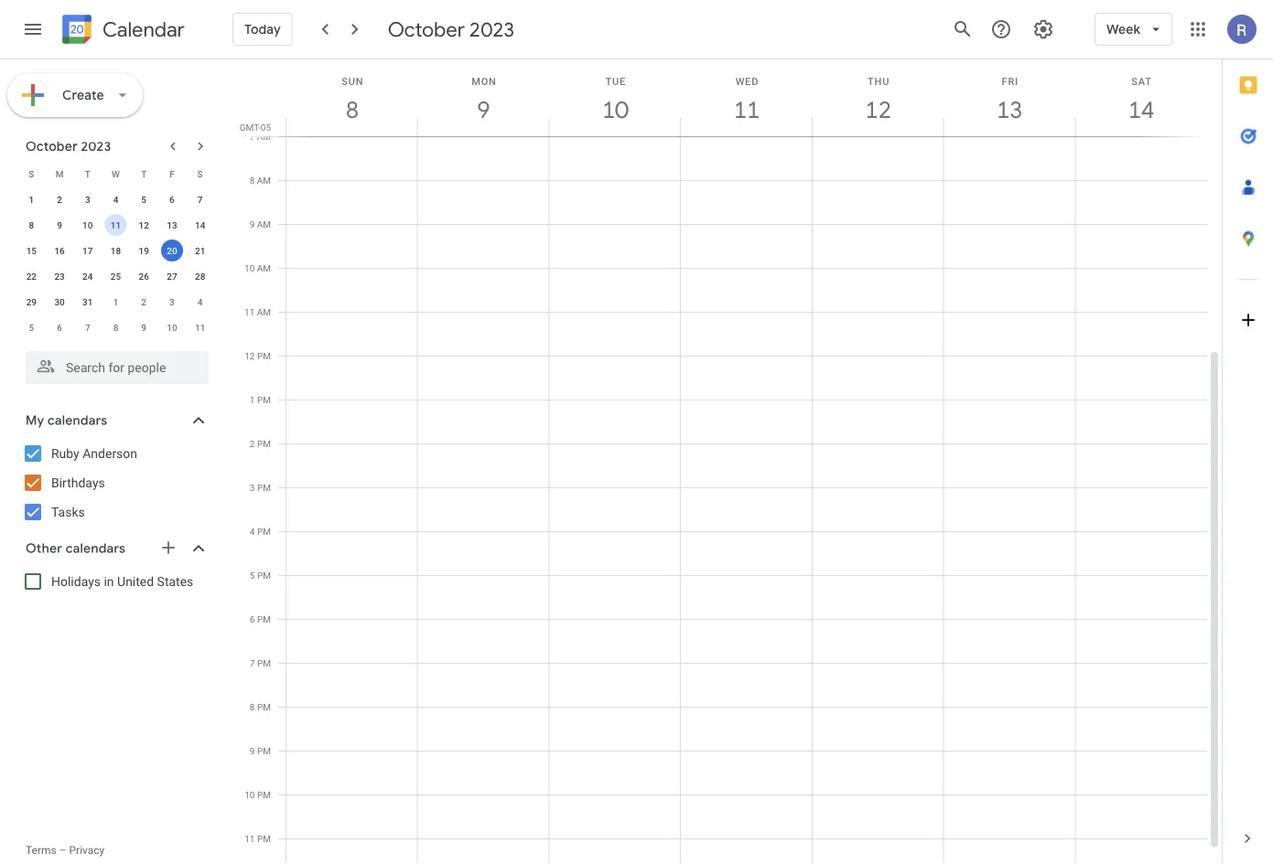 Task type: locate. For each thing, give the bounding box(es) containing it.
5 up 12 element
[[141, 194, 146, 205]]

2023
[[470, 16, 514, 42], [81, 138, 111, 155]]

6 down 5 pm at the bottom of page
[[250, 614, 255, 625]]

anderson
[[83, 446, 137, 461]]

main drawer image
[[22, 18, 44, 40]]

10 up 11 pm
[[245, 790, 255, 801]]

birthdays
[[51, 475, 105, 491]]

14 up "21"
[[195, 220, 205, 231]]

12 pm
[[245, 351, 271, 362]]

row up november 8 element
[[17, 289, 214, 315]]

5
[[141, 194, 146, 205], [29, 322, 34, 333], [250, 570, 255, 581]]

14
[[1127, 95, 1153, 125], [195, 220, 205, 231]]

grid
[[234, 59, 1222, 865]]

row containing 15
[[17, 238, 214, 264]]

pm down 6 pm
[[257, 658, 271, 669]]

8 down november 1 element
[[113, 322, 118, 333]]

pm down "4 pm"
[[257, 570, 271, 581]]

pm for 10 pm
[[257, 790, 271, 801]]

0 vertical spatial 2023
[[470, 16, 514, 42]]

6 pm
[[250, 614, 271, 625]]

0 horizontal spatial 13
[[167, 220, 177, 231]]

2 for 2 pm
[[250, 438, 255, 449]]

row containing 1
[[17, 187, 214, 212]]

11 down november 4 element
[[195, 322, 205, 333]]

10 pm from the top
[[257, 746, 271, 757]]

2023 down create
[[81, 138, 111, 155]]

calendars for other calendars
[[66, 541, 125, 557]]

1 for november 1 element
[[113, 297, 118, 308]]

sun
[[342, 76, 364, 87]]

am up 8 am
[[257, 131, 271, 142]]

pm down 9 pm
[[257, 790, 271, 801]]

11 down wed
[[733, 95, 759, 125]]

8 column header
[[286, 59, 418, 136]]

november 11 element
[[189, 317, 211, 339]]

10 element
[[77, 214, 99, 236]]

2 horizontal spatial 4
[[250, 526, 255, 537]]

1 vertical spatial 2
[[141, 297, 146, 308]]

9 down "mon"
[[476, 95, 489, 125]]

am down 9 am
[[257, 263, 271, 274]]

0 horizontal spatial 14
[[195, 220, 205, 231]]

13 element
[[161, 214, 183, 236]]

0 vertical spatial 1
[[29, 194, 34, 205]]

9 inside mon 9
[[476, 95, 489, 125]]

14 down sat
[[1127, 95, 1153, 125]]

0 horizontal spatial 2023
[[81, 138, 111, 155]]

7 pm from the top
[[257, 614, 271, 625]]

row containing 5
[[17, 315, 214, 340]]

22 element
[[20, 265, 42, 287]]

7 inside november 7 element
[[85, 322, 90, 333]]

2 row from the top
[[17, 187, 214, 212]]

pm for 7 pm
[[257, 658, 271, 669]]

1 vertical spatial 1
[[113, 297, 118, 308]]

5 row from the top
[[17, 264, 214, 289]]

1
[[29, 194, 34, 205], [113, 297, 118, 308], [250, 394, 255, 405]]

gmt-
[[240, 122, 261, 133]]

mon
[[472, 76, 497, 87]]

november 7 element
[[77, 317, 99, 339]]

6 row from the top
[[17, 289, 214, 315]]

am down 8 am
[[257, 219, 271, 230]]

november 5 element
[[20, 317, 42, 339]]

11 down 10 pm
[[245, 834, 255, 845]]

3 for november 3 element
[[169, 297, 175, 308]]

5 pm from the top
[[257, 526, 271, 537]]

12 pm from the top
[[257, 834, 271, 845]]

my calendars
[[26, 413, 107, 429]]

0 vertical spatial 6
[[169, 194, 175, 205]]

pm down 8 pm
[[257, 746, 271, 757]]

october
[[388, 16, 465, 42], [26, 138, 78, 155]]

november 3 element
[[161, 291, 183, 313]]

row
[[17, 161, 214, 187], [17, 187, 214, 212], [17, 212, 214, 238], [17, 238, 214, 264], [17, 264, 214, 289], [17, 289, 214, 315], [17, 315, 214, 340]]

9 pm from the top
[[257, 702, 271, 713]]

7 left 05
[[250, 131, 255, 142]]

11 pm from the top
[[257, 790, 271, 801]]

14 element
[[189, 214, 211, 236]]

0 horizontal spatial 2
[[57, 194, 62, 205]]

november 10 element
[[161, 317, 183, 339]]

1 horizontal spatial 4
[[198, 297, 203, 308]]

1 vertical spatial 12
[[139, 220, 149, 231]]

9 column header
[[417, 59, 550, 136]]

12 inside column header
[[864, 95, 890, 125]]

united
[[117, 574, 154, 589]]

2 horizontal spatial 5
[[250, 570, 255, 581]]

24
[[82, 271, 93, 282]]

1 up 15 element
[[29, 194, 34, 205]]

0 vertical spatial october
[[388, 16, 465, 42]]

0 horizontal spatial s
[[29, 168, 34, 179]]

today button
[[232, 7, 293, 51]]

november 2 element
[[133, 291, 155, 313]]

27 element
[[161, 265, 183, 287]]

0 horizontal spatial october
[[26, 138, 78, 155]]

october 2023 up "mon"
[[388, 16, 514, 42]]

11 inside the wed 11
[[733, 95, 759, 125]]

12 down 11 am
[[245, 351, 255, 362]]

tab list
[[1223, 59, 1273, 814]]

2
[[57, 194, 62, 205], [141, 297, 146, 308], [250, 438, 255, 449]]

november 4 element
[[189, 291, 211, 313]]

8 pm from the top
[[257, 658, 271, 669]]

9 for november 9 element
[[141, 322, 146, 333]]

0 vertical spatial october 2023
[[388, 16, 514, 42]]

11 down 10 am
[[244, 307, 255, 318]]

12
[[864, 95, 890, 125], [139, 220, 149, 231], [245, 351, 255, 362]]

1 horizontal spatial 3
[[169, 297, 175, 308]]

25 element
[[105, 265, 127, 287]]

4 pm from the top
[[257, 482, 271, 493]]

6 down 30 element
[[57, 322, 62, 333]]

9 for 9 am
[[250, 219, 255, 230]]

1 pm from the top
[[257, 351, 271, 362]]

pm down 7 pm
[[257, 702, 271, 713]]

8 link
[[331, 89, 373, 131]]

2 vertical spatial 1
[[250, 394, 255, 405]]

2 horizontal spatial 6
[[250, 614, 255, 625]]

holidays
[[51, 574, 101, 589]]

28 element
[[189, 265, 211, 287]]

1 am from the top
[[257, 131, 271, 142]]

calendars up ruby at the left
[[47, 413, 107, 429]]

11 for 11 pm
[[245, 834, 255, 845]]

terms – privacy
[[26, 845, 105, 858]]

7 for 7 pm
[[250, 658, 255, 669]]

october up the m
[[26, 138, 78, 155]]

0 vertical spatial 3
[[85, 194, 90, 205]]

row up november 1 element
[[17, 264, 214, 289]]

9 up 16 element
[[57, 220, 62, 231]]

3 row from the top
[[17, 212, 214, 238]]

october 2023 up the m
[[26, 138, 111, 155]]

1 horizontal spatial s
[[197, 168, 203, 179]]

november 8 element
[[105, 317, 127, 339]]

4 am from the top
[[257, 263, 271, 274]]

2 up november 9 element
[[141, 297, 146, 308]]

1 vertical spatial calendars
[[66, 541, 125, 557]]

7 down 31 element
[[85, 322, 90, 333]]

12 up 19
[[139, 220, 149, 231]]

calendars
[[47, 413, 107, 429], [66, 541, 125, 557]]

privacy
[[69, 845, 105, 858]]

3 pm from the top
[[257, 438, 271, 449]]

13 down fri
[[996, 95, 1022, 125]]

2 vertical spatial 4
[[250, 526, 255, 537]]

pm up 3 pm
[[257, 438, 271, 449]]

2 am from the top
[[257, 175, 271, 186]]

1 vertical spatial october
[[26, 138, 78, 155]]

2023 up "mon"
[[470, 16, 514, 42]]

1 vertical spatial 14
[[195, 220, 205, 231]]

20 cell
[[158, 238, 186, 264]]

calendar
[[103, 17, 185, 43]]

7 down 6 pm
[[250, 658, 255, 669]]

6 pm from the top
[[257, 570, 271, 581]]

3 pm
[[250, 482, 271, 493]]

1 t from the left
[[85, 168, 90, 179]]

10 for 10 pm
[[245, 790, 255, 801]]

0 horizontal spatial 1
[[29, 194, 34, 205]]

3 up "4 pm"
[[250, 482, 255, 493]]

2 pm from the top
[[257, 394, 271, 405]]

ruby anderson
[[51, 446, 137, 461]]

10
[[601, 95, 627, 125], [82, 220, 93, 231], [244, 263, 255, 274], [167, 322, 177, 333], [245, 790, 255, 801]]

4 row from the top
[[17, 238, 214, 264]]

10 up 11 am
[[244, 263, 255, 274]]

9 up 10 pm
[[250, 746, 255, 757]]

0 vertical spatial 13
[[996, 95, 1022, 125]]

4 down 28 element
[[198, 297, 203, 308]]

8 am
[[250, 175, 271, 186]]

5 am from the top
[[257, 307, 271, 318]]

1 horizontal spatial 13
[[996, 95, 1022, 125]]

pm up the 1 pm
[[257, 351, 271, 362]]

1 for 1 pm
[[250, 394, 255, 405]]

8
[[345, 95, 358, 125], [250, 175, 255, 186], [29, 220, 34, 231], [113, 322, 118, 333], [250, 702, 255, 713]]

12 inside row group
[[139, 220, 149, 231]]

2 horizontal spatial 2
[[250, 438, 255, 449]]

20, today element
[[161, 240, 183, 262]]

s left the m
[[29, 168, 34, 179]]

1 horizontal spatial 1
[[113, 297, 118, 308]]

row up 11 cell
[[17, 161, 214, 187]]

1 horizontal spatial 12
[[245, 351, 255, 362]]

9
[[476, 95, 489, 125], [250, 219, 255, 230], [57, 220, 62, 231], [141, 322, 146, 333], [250, 746, 255, 757]]

1 horizontal spatial 5
[[141, 194, 146, 205]]

ruby
[[51, 446, 79, 461]]

0 vertical spatial 4
[[113, 194, 118, 205]]

4 up 11 element
[[113, 194, 118, 205]]

6
[[169, 194, 175, 205], [57, 322, 62, 333], [250, 614, 255, 625]]

pm up "4 pm"
[[257, 482, 271, 493]]

s right f
[[197, 168, 203, 179]]

2 vertical spatial 3
[[250, 482, 255, 493]]

6 for 6 pm
[[250, 614, 255, 625]]

row up 25 element
[[17, 238, 214, 264]]

0 horizontal spatial october 2023
[[26, 138, 111, 155]]

9 down november 2 element
[[141, 322, 146, 333]]

7 up 14 element
[[198, 194, 203, 205]]

sat 14
[[1127, 76, 1153, 125]]

2 s from the left
[[197, 168, 203, 179]]

10 down tue
[[601, 95, 627, 125]]

settings menu image
[[1033, 18, 1054, 40]]

8 down sun
[[345, 95, 358, 125]]

11 up 18 at top left
[[111, 220, 121, 231]]

row down "w"
[[17, 187, 214, 212]]

30
[[54, 297, 65, 308]]

11 inside cell
[[111, 220, 121, 231]]

11 link
[[726, 89, 768, 131]]

calendars up in
[[66, 541, 125, 557]]

pm down 3 pm
[[257, 526, 271, 537]]

0 horizontal spatial t
[[85, 168, 90, 179]]

13 up the 20
[[167, 220, 177, 231]]

1 vertical spatial 3
[[169, 297, 175, 308]]

row up 18 element
[[17, 212, 214, 238]]

3
[[85, 194, 90, 205], [169, 297, 175, 308], [250, 482, 255, 493]]

25
[[111, 271, 121, 282]]

8 up 9 pm
[[250, 702, 255, 713]]

my calendars button
[[4, 406, 227, 436]]

1 horizontal spatial 14
[[1127, 95, 1153, 125]]

other
[[26, 541, 62, 557]]

7 pm
[[250, 658, 271, 669]]

other calendars button
[[4, 535, 227, 564]]

6 inside november 6 element
[[57, 322, 62, 333]]

pm up 7 pm
[[257, 614, 271, 625]]

terms link
[[26, 845, 56, 858]]

f
[[169, 168, 175, 179]]

2 vertical spatial 2
[[250, 438, 255, 449]]

2 vertical spatial 6
[[250, 614, 255, 625]]

3 up the 10 element
[[85, 194, 90, 205]]

1 vertical spatial 4
[[198, 297, 203, 308]]

8 down '7 am'
[[250, 175, 255, 186]]

pm down 10 pm
[[257, 834, 271, 845]]

t left "w"
[[85, 168, 90, 179]]

1 vertical spatial 13
[[167, 220, 177, 231]]

7 row from the top
[[17, 315, 214, 340]]

week
[[1107, 21, 1140, 38]]

pm for 3 pm
[[257, 482, 271, 493]]

2 down the m
[[57, 194, 62, 205]]

grid containing 8
[[234, 59, 1222, 865]]

21 element
[[189, 240, 211, 262]]

13 column header
[[943, 59, 1076, 136]]

3 up november 10 element
[[169, 297, 175, 308]]

4 up 5 pm at the bottom of page
[[250, 526, 255, 537]]

1 up november 8 element
[[113, 297, 118, 308]]

other calendars
[[26, 541, 125, 557]]

pm for 1 pm
[[257, 394, 271, 405]]

am up the 12 pm
[[257, 307, 271, 318]]

8 for 8 pm
[[250, 702, 255, 713]]

10 up 17
[[82, 220, 93, 231]]

9 link
[[463, 89, 505, 131]]

2 horizontal spatial 1
[[250, 394, 255, 405]]

11 for november 11 element
[[195, 322, 205, 333]]

7
[[250, 131, 255, 142], [198, 194, 203, 205], [85, 322, 90, 333], [250, 658, 255, 669]]

3 for 3 pm
[[250, 482, 255, 493]]

24 element
[[77, 265, 99, 287]]

terms
[[26, 845, 56, 858]]

2 up 3 pm
[[250, 438, 255, 449]]

1 horizontal spatial t
[[141, 168, 147, 179]]

1 row from the top
[[17, 161, 214, 187]]

2 vertical spatial 12
[[245, 351, 255, 362]]

thu
[[868, 76, 890, 87]]

1 vertical spatial 5
[[29, 322, 34, 333]]

17 element
[[77, 240, 99, 262]]

row down november 1 element
[[17, 315, 214, 340]]

10 for the 10 element
[[82, 220, 93, 231]]

9 up 10 am
[[250, 219, 255, 230]]

9 am
[[250, 219, 271, 230]]

0 vertical spatial 14
[[1127, 95, 1153, 125]]

am
[[257, 131, 271, 142], [257, 175, 271, 186], [257, 219, 271, 230], [257, 263, 271, 274], [257, 307, 271, 318]]

row group
[[17, 187, 214, 340]]

october up 9 column header
[[388, 16, 465, 42]]

1 down the 12 pm
[[250, 394, 255, 405]]

pm for 6 pm
[[257, 614, 271, 625]]

1 horizontal spatial 2
[[141, 297, 146, 308]]

5 pm
[[250, 570, 271, 581]]

9 for 9 pm
[[250, 746, 255, 757]]

6 up 13 'element'
[[169, 194, 175, 205]]

0 horizontal spatial 6
[[57, 322, 62, 333]]

8 pm
[[250, 702, 271, 713]]

0 vertical spatial calendars
[[47, 413, 107, 429]]

1 vertical spatial 2023
[[81, 138, 111, 155]]

2 vertical spatial 5
[[250, 570, 255, 581]]

pm up '2 pm'
[[257, 394, 271, 405]]

t left f
[[141, 168, 147, 179]]

11 cell
[[102, 212, 130, 238]]

10 am
[[244, 263, 271, 274]]

2 horizontal spatial 3
[[250, 482, 255, 493]]

5 for the 'november 5' element
[[29, 322, 34, 333]]

0 vertical spatial 12
[[864, 95, 890, 125]]

am down '7 am'
[[257, 175, 271, 186]]

11 column header
[[680, 59, 813, 136]]

1 s from the left
[[29, 168, 34, 179]]

1 vertical spatial 6
[[57, 322, 62, 333]]

s
[[29, 168, 34, 179], [197, 168, 203, 179]]

10 down november 3 element
[[167, 322, 177, 333]]

3 am from the top
[[257, 219, 271, 230]]

row containing s
[[17, 161, 214, 187]]

8 for november 8 element
[[113, 322, 118, 333]]

0 horizontal spatial 12
[[139, 220, 149, 231]]

29 element
[[20, 291, 42, 313]]

1 vertical spatial october 2023
[[26, 138, 111, 155]]

6 for november 6 element
[[57, 322, 62, 333]]

12 down the thu
[[864, 95, 890, 125]]

october 2023
[[388, 16, 514, 42], [26, 138, 111, 155]]

5 down "4 pm"
[[250, 570, 255, 581]]

0 horizontal spatial 3
[[85, 194, 90, 205]]

17
[[82, 245, 93, 256]]

11 for 11 am
[[244, 307, 255, 318]]

am for 7 am
[[257, 131, 271, 142]]

2 horizontal spatial 12
[[864, 95, 890, 125]]

5 down 29 element
[[29, 322, 34, 333]]

2 t from the left
[[141, 168, 147, 179]]

10 inside column header
[[601, 95, 627, 125]]

None search field
[[0, 344, 227, 384]]

11
[[733, 95, 759, 125], [111, 220, 121, 231], [244, 307, 255, 318], [195, 322, 205, 333], [245, 834, 255, 845]]

0 horizontal spatial 5
[[29, 322, 34, 333]]

row containing 29
[[17, 289, 214, 315]]

tue 10
[[601, 76, 627, 125]]

12 element
[[133, 214, 155, 236]]

pm for 8 pm
[[257, 702, 271, 713]]



Task type: describe. For each thing, give the bounding box(es) containing it.
pm for 12 pm
[[257, 351, 271, 362]]

14 inside column header
[[1127, 95, 1153, 125]]

add other calendars image
[[159, 539, 178, 557]]

8 for 8 am
[[250, 175, 255, 186]]

wed
[[736, 76, 759, 87]]

0 horizontal spatial 4
[[113, 194, 118, 205]]

12 column header
[[812, 59, 944, 136]]

10 link
[[594, 89, 636, 131]]

5 for 5 pm
[[250, 570, 255, 581]]

calendar element
[[59, 11, 185, 51]]

27
[[167, 271, 177, 282]]

10 for november 10 element
[[167, 322, 177, 333]]

12 for 12 element
[[139, 220, 149, 231]]

1 horizontal spatial 2023
[[470, 16, 514, 42]]

19 element
[[133, 240, 155, 262]]

november 9 element
[[133, 317, 155, 339]]

row containing 22
[[17, 264, 214, 289]]

pm for 9 pm
[[257, 746, 271, 757]]

tue
[[605, 76, 626, 87]]

13 link
[[989, 89, 1031, 131]]

calendars for my calendars
[[47, 413, 107, 429]]

calendar heading
[[99, 17, 185, 43]]

26
[[139, 271, 149, 282]]

05
[[261, 122, 271, 133]]

19
[[139, 245, 149, 256]]

create button
[[7, 73, 143, 117]]

13 inside 13 'element'
[[167, 220, 177, 231]]

m
[[56, 168, 64, 179]]

mon 9
[[472, 76, 497, 125]]

am for 9 am
[[257, 219, 271, 230]]

16
[[54, 245, 65, 256]]

today
[[244, 21, 281, 38]]

my
[[26, 413, 44, 429]]

w
[[112, 168, 120, 179]]

states
[[157, 574, 193, 589]]

1 horizontal spatial october 2023
[[388, 16, 514, 42]]

1 horizontal spatial october
[[388, 16, 465, 42]]

0 vertical spatial 2
[[57, 194, 62, 205]]

fri 13
[[996, 76, 1022, 125]]

pm for 5 pm
[[257, 570, 271, 581]]

12 for 12 pm
[[245, 351, 255, 362]]

14 link
[[1120, 89, 1162, 131]]

21
[[195, 245, 205, 256]]

20
[[167, 245, 177, 256]]

1 pm
[[250, 394, 271, 405]]

pm for 4 pm
[[257, 526, 271, 537]]

14 inside row group
[[195, 220, 205, 231]]

holidays in united states
[[51, 574, 193, 589]]

12 link
[[857, 89, 899, 131]]

18
[[111, 245, 121, 256]]

4 for november 4 element
[[198, 297, 203, 308]]

thu 12
[[864, 76, 890, 125]]

16 element
[[49, 240, 71, 262]]

october 2023 grid
[[17, 161, 214, 340]]

gmt-05
[[240, 122, 271, 133]]

30 element
[[49, 291, 71, 313]]

row containing 8
[[17, 212, 214, 238]]

8 inside sun 8
[[345, 95, 358, 125]]

11 pm
[[245, 834, 271, 845]]

22
[[26, 271, 37, 282]]

am for 10 am
[[257, 263, 271, 274]]

9 pm
[[250, 746, 271, 757]]

4 pm
[[250, 526, 271, 537]]

0 vertical spatial 5
[[141, 194, 146, 205]]

wed 11
[[733, 76, 759, 125]]

23 element
[[49, 265, 71, 287]]

14 column header
[[1075, 59, 1207, 136]]

am for 11 am
[[257, 307, 271, 318]]

sun 8
[[342, 76, 364, 125]]

8 up 15 element
[[29, 220, 34, 231]]

31 element
[[77, 291, 99, 313]]

11 for 11 element
[[111, 220, 121, 231]]

29
[[26, 297, 37, 308]]

week button
[[1095, 7, 1172, 51]]

am for 8 am
[[257, 175, 271, 186]]

november 1 element
[[105, 291, 127, 313]]

1 horizontal spatial 6
[[169, 194, 175, 205]]

26 element
[[133, 265, 155, 287]]

–
[[59, 845, 66, 858]]

november 6 element
[[49, 317, 71, 339]]

11 element
[[105, 214, 127, 236]]

privacy link
[[69, 845, 105, 858]]

13 inside 13 column header
[[996, 95, 1022, 125]]

create
[[62, 87, 104, 103]]

tasks
[[51, 505, 85, 520]]

2 pm
[[250, 438, 271, 449]]

31
[[82, 297, 93, 308]]

7 am
[[250, 131, 271, 142]]

my calendars list
[[4, 439, 227, 527]]

4 for 4 pm
[[250, 526, 255, 537]]

10 for 10 am
[[244, 263, 255, 274]]

pm for 2 pm
[[257, 438, 271, 449]]

28
[[195, 271, 205, 282]]

18 element
[[105, 240, 127, 262]]

10 pm
[[245, 790, 271, 801]]

7 for 7 am
[[250, 131, 255, 142]]

Search for people text field
[[37, 351, 198, 384]]

pm for 11 pm
[[257, 834, 271, 845]]

11 am
[[244, 307, 271, 318]]

row group containing 1
[[17, 187, 214, 340]]

sat
[[1132, 76, 1152, 87]]

15
[[26, 245, 37, 256]]

10 column header
[[549, 59, 681, 136]]

23
[[54, 271, 65, 282]]

15 element
[[20, 240, 42, 262]]

7 for november 7 element
[[85, 322, 90, 333]]

2 for november 2 element
[[141, 297, 146, 308]]

fri
[[1002, 76, 1019, 87]]

in
[[104, 574, 114, 589]]



Task type: vqa. For each thing, say whether or not it's contained in the screenshot.
October 24, 2023 on the top
no



